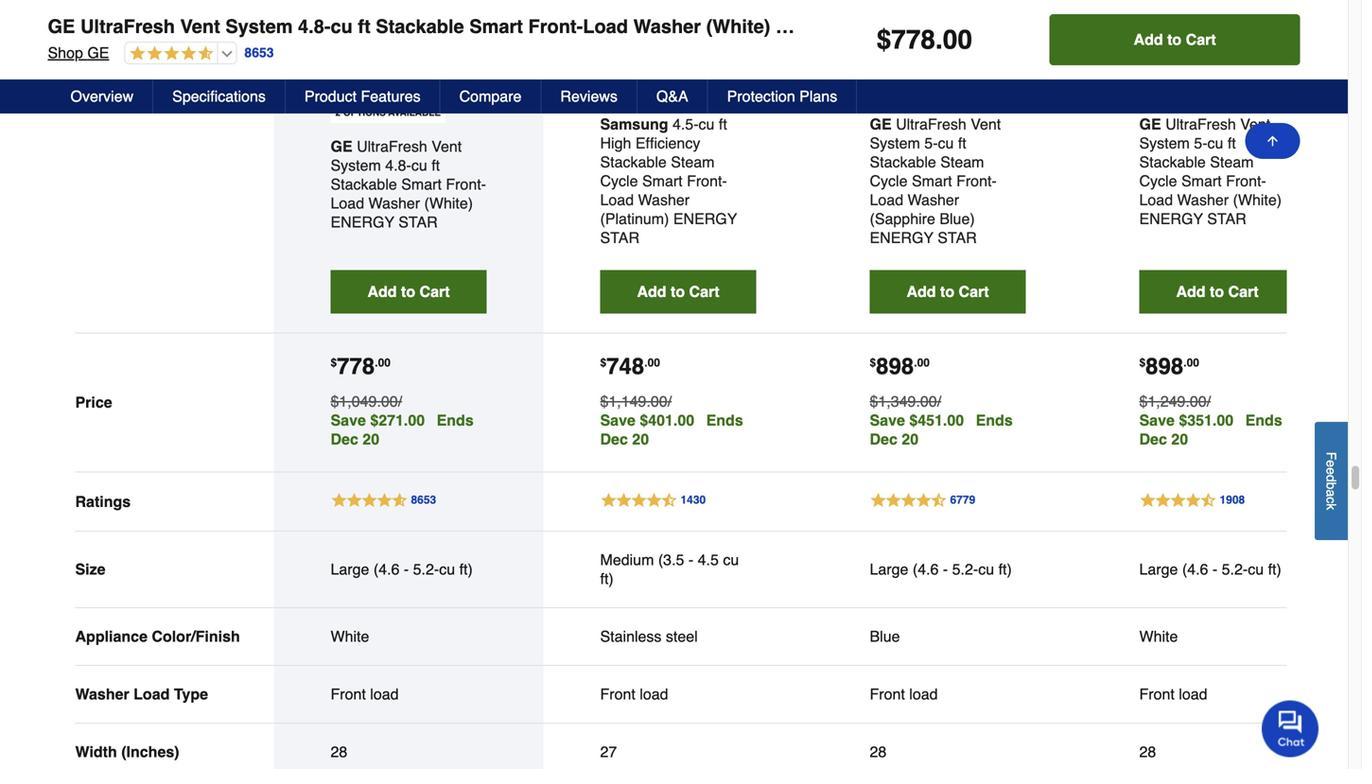 Task type: describe. For each thing, give the bounding box(es) containing it.
2
[[335, 107, 341, 118]]

stackable for ultrafresh vent system 5-cu ft stackable steam cycle smart front- load washer (sapphire blue) energy star
[[870, 153, 936, 171]]

stackable inside 4.5-cu ft high efficiency stackable steam cycle smart front- load washer (platinum) energy star
[[600, 153, 667, 171]]

ends dec 20 for $1,249.00 /
[[1139, 412, 1283, 448]]

medium (3.5 - 4.5 cu ft) cell
[[600, 551, 756, 588]]

ft) for 3rd large (4.6 - 5.2-cu ft) cell
[[1268, 561, 1282, 578]]

add for ultrafresh vent system 5-cu ft stackable steam cycle smart front- load washer (white) energy star
[[1176, 283, 1206, 300]]

3 load from the left
[[909, 685, 938, 703]]

$1,249.00
[[1139, 393, 1207, 410]]

/ for $1,349.00
[[937, 393, 941, 410]]

ft) for medium (3.5 - 4.5 cu ft) cell
[[600, 570, 614, 587]]

ends for save $271.00
[[437, 412, 474, 429]]

blue
[[870, 628, 900, 645]]

00 for save $271.00
[[378, 356, 391, 369]]

samsung
[[600, 115, 668, 133]]

color/finish
[[152, 628, 240, 645]]

(white) inside "ultrafresh vent system 5-cu ft stackable steam cycle smart front- load washer (white) energy star"
[[1233, 191, 1282, 209]]

5- for (sapphire
[[925, 134, 938, 152]]

1 large (4.6 - 5.2-cu ft) cell from the left
[[331, 560, 487, 579]]

ft inside 4.5-cu ft high efficiency stackable steam cycle smart front- load washer (platinum) energy star
[[719, 115, 727, 133]]

$1,349.00 /
[[870, 393, 941, 410]]

(white) inside ultrafresh vent system 4.8-cu ft stackable smart front- load washer (white) energy star
[[424, 194, 473, 212]]

add for 4.5-cu ft high efficiency stackable steam cycle smart front- load washer (platinum) energy star
[[637, 283, 667, 300]]

washer inside ultrafresh vent system 5-cu ft stackable steam cycle smart front- load washer (sapphire blue) energy star
[[908, 191, 959, 209]]

4.6 stars image
[[125, 45, 213, 63]]

load inside ultrafresh vent system 5-cu ft stackable steam cycle smart front- load washer (sapphire blue) energy star
[[870, 191, 904, 209]]

blue)
[[940, 210, 975, 228]]

$401.00
[[640, 412, 695, 429]]

star inside ultrafresh vent system 4.8-cu ft stackable smart front- load washer (white) energy star
[[398, 213, 438, 231]]

1 large from the left
[[331, 561, 369, 578]]

vent for ultrafresh vent system 5-cu ft stackable steam cycle smart front- load washer (sapphire blue) energy star
[[971, 115, 1001, 133]]

protection
[[727, 88, 795, 105]]

plans
[[800, 88, 837, 105]]

3 front load cell from the left
[[870, 685, 1026, 704]]

stainless steel
[[600, 628, 698, 645]]

steam for ultrafresh vent system 5-cu ft stackable steam cycle smart front- load washer (white) energy star
[[1210, 153, 1254, 171]]

2 large from the left
[[870, 561, 909, 578]]

specifications button
[[153, 79, 286, 114]]

2 large (4.6 - 5.2-cu ft) cell from the left
[[870, 560, 1026, 579]]

2 5.2- from the left
[[952, 561, 978, 578]]

ends dec 20 for $1,149.00 /
[[600, 412, 743, 448]]

ultrafresh vent system 4.8-cu ft stackable smart front- load washer (white) energy star
[[331, 138, 486, 231]]

2 load from the left
[[640, 685, 668, 703]]

energy inside "ultrafresh vent system 5-cu ft stackable steam cycle smart front- load washer (white) energy star"
[[1139, 210, 1203, 228]]

washer load type
[[75, 685, 208, 703]]

to for ultrafresh vent system 5-cu ft stackable steam cycle smart front- load washer (sapphire blue) energy star
[[940, 283, 955, 300]]

appliance color/finish
[[75, 628, 240, 645]]

2 large (4.6 - 5.2-cu ft) from the left
[[870, 561, 1012, 578]]

cycle for ultrafresh vent system 5-cu ft stackable steam cycle smart front- load washer (sapphire blue) energy star
[[870, 172, 908, 190]]

washer inside 4.5-cu ft high efficiency stackable steam cycle smart front- load washer (platinum) energy star
[[638, 191, 690, 209]]

energy inside 4.5-cu ft high efficiency stackable steam cycle smart front- load washer (platinum) energy star
[[673, 210, 737, 228]]

d
[[1324, 475, 1339, 482]]

white for 1st white cell
[[331, 628, 369, 645]]

20 for $271.00
[[363, 430, 379, 448]]

to for 4.5-cu ft high efficiency stackable steam cycle smart front- load washer (platinum) energy star
[[671, 283, 685, 300]]

star inside 4.5-cu ft high efficiency stackable steam cycle smart front- load washer (platinum) energy star
[[600, 229, 640, 246]]

2 28 from the left
[[870, 743, 887, 761]]

$1,049.00
[[331, 393, 398, 410]]

reviews
[[560, 88, 618, 105]]

stackable for ultrafresh vent system 4.8-cu ft stackable smart front- load washer (white) energy star
[[331, 175, 397, 193]]

add for ultrafresh vent system 4.8-cu ft stackable smart front- load washer (white) energy star
[[367, 283, 397, 300]]

type
[[174, 685, 208, 703]]

ultrafresh for ultrafresh vent system 4.8-cu ft stackable smart front- load washer (white) energy star
[[357, 138, 427, 155]]

ge ultrafresh vent system 4.8-cu ft stackable smart front-load washer (white) energy star
[[48, 16, 911, 37]]

washer inside "ultrafresh vent system 5-cu ft stackable steam cycle smart front- load washer (white) energy star"
[[1177, 191, 1229, 209]]

stainless steel cell
[[600, 627, 756, 646]]

appliance
[[75, 628, 148, 645]]

add to cart for 4.5-cu ft high efficiency stackable steam cycle smart front- load washer (platinum) energy star
[[637, 283, 719, 300]]

ultrafresh vent system 5-cu ft stackable steam cycle smart front- load washer (sapphire blue) energy star
[[870, 115, 1001, 246]]

q&a
[[656, 88, 688, 105]]

cycle inside 4.5-cu ft high efficiency stackable steam cycle smart front- load washer (platinum) energy star
[[600, 172, 638, 190]]

cu inside "ultrafresh vent system 5-cu ft stackable steam cycle smart front- load washer (white) energy star"
[[1208, 134, 1224, 152]]

energy inside ultrafresh vent system 4.8-cu ft stackable smart front- load washer (white) energy star
[[331, 213, 394, 231]]

4 front load cell from the left
[[1139, 685, 1296, 704]]

b
[[1324, 482, 1339, 489]]

add to cart button for ultrafresh vent system 5-cu ft stackable steam cycle smart front- load washer (sapphire blue) energy star
[[870, 270, 1026, 314]]

$1,349.00
[[870, 393, 937, 410]]

medium (3.5 - 4.5 cu ft)
[[600, 551, 739, 587]]

width (inches)
[[75, 743, 179, 761]]

cell for ultrafresh vent system 5-cu ft stackable steam cycle smart front- load washer (white) energy star
[[1139, 80, 1254, 101]]

front for third front load cell from the right
[[600, 685, 636, 703]]

3 large from the left
[[1139, 561, 1178, 578]]

cell for ultrafresh vent system 5-cu ft stackable steam cycle smart front- load washer (sapphire blue) energy star
[[870, 80, 985, 101]]

dec for save $451.00
[[870, 430, 898, 448]]

1 white cell from the left
[[331, 627, 487, 646]]

cart for ultrafresh vent system 4.8-cu ft stackable smart front- load washer (white) energy star
[[420, 283, 450, 300]]

system for ultrafresh vent system 4.8-cu ft stackable smart front- load washer (white) energy star
[[331, 157, 381, 174]]

a
[[1324, 489, 1339, 497]]

efficiency
[[636, 134, 700, 152]]

stainless
[[600, 628, 662, 645]]

2 e from the top
[[1324, 467, 1339, 475]]

front for first front load cell
[[331, 685, 366, 703]]

$ 898 . 00 for $1,249.00 /
[[1139, 353, 1199, 379]]

4.5
[[698, 551, 719, 569]]

$1,149.00
[[600, 393, 668, 410]]

protection plans
[[727, 88, 837, 105]]

(3.5
[[658, 551, 684, 569]]

star inside ultrafresh vent system 5-cu ft stackable steam cycle smart front- load washer (sapphire blue) energy star
[[938, 229, 977, 246]]

k
[[1324, 503, 1339, 510]]

(sapphire
[[870, 210, 935, 228]]

stackable for ultrafresh vent system 5-cu ft stackable steam cycle smart front- load washer (white) energy star
[[1139, 153, 1206, 171]]

$1,149.00 /
[[600, 393, 672, 410]]

$ for save $401.00
[[600, 356, 607, 369]]

f e e d b a c k
[[1324, 452, 1339, 510]]

price
[[75, 394, 112, 411]]

product features
[[305, 88, 421, 105]]

load inside 4.5-cu ft high efficiency stackable steam cycle smart front- load washer (platinum) energy star
[[600, 191, 634, 209]]

4.5-
[[673, 115, 699, 133]]

overview
[[70, 88, 134, 105]]

cu inside medium (3.5 - 4.5 cu ft)
[[723, 551, 739, 569]]

overview button
[[52, 79, 153, 114]]

0 vertical spatial $ 778 . 00
[[877, 25, 972, 55]]

save for save $451.00
[[870, 412, 905, 429]]

front- inside ultrafresh vent system 5-cu ft stackable steam cycle smart front- load washer (sapphire blue) energy star
[[956, 172, 997, 190]]

dec for save $351.00
[[1139, 430, 1167, 448]]

1 load from the left
[[370, 685, 399, 703]]

00 for save $351.00
[[1187, 356, 1199, 369]]

$ 748 . 00
[[600, 353, 660, 379]]

product features button
[[286, 79, 440, 114]]

3 (4.6 from the left
[[1182, 561, 1208, 578]]

size
[[75, 561, 105, 578]]

ultrafresh for ultrafresh vent system 5-cu ft stackable steam cycle smart front- load washer (sapphire blue) energy star
[[896, 115, 967, 133]]

2 front load cell from the left
[[600, 685, 756, 704]]

8653
[[244, 45, 274, 60]]

save for save $351.00
[[1139, 412, 1175, 429]]

add to cart for ultrafresh vent system 5-cu ft stackable steam cycle smart front- load washer (white) energy star
[[1176, 283, 1259, 300]]

to for ultrafresh vent system 5-cu ft stackable steam cycle smart front- load washer (white) energy star
[[1210, 283, 1224, 300]]

front load for third front load cell from the right
[[600, 685, 668, 703]]

add to cart for ultrafresh vent system 4.8-cu ft stackable smart front- load washer (white) energy star
[[367, 283, 450, 300]]

reviews button
[[542, 79, 638, 114]]

. for save $401.00
[[644, 356, 648, 369]]

cart for ultrafresh vent system 5-cu ft stackable steam cycle smart front- load washer (sapphire blue) energy star
[[959, 283, 989, 300]]

front for 3rd front load cell
[[870, 685, 905, 703]]

ft) for 1st large (4.6 - 5.2-cu ft) cell from left
[[459, 561, 473, 578]]

shop
[[48, 44, 83, 61]]

dec for save $401.00
[[600, 430, 628, 448]]

0 horizontal spatial 778
[[337, 353, 375, 379]]

$271.00
[[370, 412, 425, 429]]

cart for ultrafresh vent system 5-cu ft stackable steam cycle smart front- load washer (white) energy star
[[1228, 283, 1259, 300]]



Task type: locate. For each thing, give the bounding box(es) containing it.
dec down 'save $271.00'
[[331, 430, 358, 448]]

1 horizontal spatial 4.8-
[[385, 157, 411, 174]]

save down $1,149.00 on the bottom left of the page
[[600, 412, 636, 429]]

load
[[583, 16, 628, 37], [600, 191, 634, 209], [870, 191, 904, 209], [1139, 191, 1173, 209], [331, 194, 364, 212], [134, 685, 170, 703]]

(inches)
[[121, 743, 179, 761]]

1 5- from the left
[[925, 134, 938, 152]]

28
[[331, 743, 347, 761], [870, 743, 887, 761], [1139, 743, 1156, 761]]

2 white cell from the left
[[1139, 627, 1296, 646]]

steam inside ultrafresh vent system 5-cu ft stackable steam cycle smart front- load washer (sapphire blue) energy star
[[941, 153, 984, 171]]

3 28 from the left
[[1139, 743, 1156, 761]]

1 large (4.6 - 5.2-cu ft) from the left
[[331, 561, 473, 578]]

3 save from the left
[[870, 412, 905, 429]]

2 28 cell from the left
[[870, 743, 1026, 762]]

star inside "ultrafresh vent system 5-cu ft stackable steam cycle smart front- load washer (white) energy star"
[[1207, 210, 1247, 228]]

3 ends from the left
[[976, 412, 1013, 429]]

0 horizontal spatial $ 778 . 00
[[331, 353, 391, 379]]

0 horizontal spatial $ 898 . 00
[[870, 353, 930, 379]]

0 horizontal spatial cell
[[870, 80, 985, 101]]

2 horizontal spatial 28
[[1139, 743, 1156, 761]]

front- down arrow up image
[[1226, 172, 1266, 190]]

ft inside "ultrafresh vent system 5-cu ft stackable steam cycle smart front- load washer (white) energy star"
[[1228, 134, 1236, 152]]

ends dec 20 down $1,149.00 /
[[600, 412, 743, 448]]

1 / from the left
[[398, 393, 402, 410]]

$ for save $451.00
[[870, 356, 876, 369]]

1 horizontal spatial large
[[870, 561, 909, 578]]

ft for ultrafresh vent system 5-cu ft stackable steam cycle smart front- load washer (sapphire blue) energy star
[[958, 134, 967, 152]]

front- inside ultrafresh vent system 4.8-cu ft stackable smart front- load washer (white) energy star
[[446, 175, 486, 193]]

energy
[[776, 16, 855, 37], [673, 210, 737, 228], [1139, 210, 1203, 228], [331, 213, 394, 231], [870, 229, 934, 246]]

0 horizontal spatial large (4.6 - 5.2-cu ft) cell
[[331, 560, 487, 579]]

large (4.6 - 5.2-cu ft)
[[331, 561, 473, 578], [870, 561, 1012, 578], [1139, 561, 1282, 578]]

cu inside ultrafresh vent system 4.8-cu ft stackable smart front- load washer (white) energy star
[[411, 157, 427, 174]]

1 horizontal spatial (4.6
[[913, 561, 939, 578]]

/ for $1,049.00
[[398, 393, 402, 410]]

add to cart button for ultrafresh vent system 4.8-cu ft stackable smart front- load washer (white) energy star
[[331, 270, 487, 314]]

$ for save $351.00
[[1139, 356, 1146, 369]]

steam for ultrafresh vent system 5-cu ft stackable steam cycle smart front- load washer (sapphire blue) energy star
[[941, 153, 984, 171]]

0 horizontal spatial 28
[[331, 743, 347, 761]]

ends right '$401.00'
[[706, 412, 743, 429]]

add
[[1134, 31, 1163, 48], [367, 283, 397, 300], [637, 283, 667, 300], [907, 283, 936, 300], [1176, 283, 1206, 300]]

4 save from the left
[[1139, 412, 1175, 429]]

system inside "ultrafresh vent system 5-cu ft stackable steam cycle smart front- load washer (white) energy star"
[[1139, 134, 1190, 152]]

1 horizontal spatial 28 cell
[[870, 743, 1026, 762]]

4 front from the left
[[1139, 685, 1175, 703]]

stackable inside ultrafresh vent system 4.8-cu ft stackable smart front- load washer (white) energy star
[[331, 175, 397, 193]]

cell
[[870, 80, 985, 101], [1139, 80, 1254, 101]]

ends for save $401.00
[[706, 412, 743, 429]]

2 front from the left
[[600, 685, 636, 703]]

vent inside ultrafresh vent system 5-cu ft stackable steam cycle smart front- load washer (sapphire blue) energy star
[[971, 115, 1001, 133]]

2 horizontal spatial 28 cell
[[1139, 743, 1296, 762]]

3 front load from the left
[[870, 685, 938, 703]]

898 up $1,249.00
[[1146, 353, 1184, 379]]

1 dec from the left
[[331, 430, 358, 448]]

f e e d b a c k button
[[1315, 422, 1348, 540]]

2 (4.6 from the left
[[913, 561, 939, 578]]

/
[[398, 393, 402, 410], [668, 393, 672, 410], [937, 393, 941, 410], [1207, 393, 1211, 410]]

778
[[891, 25, 936, 55], [337, 353, 375, 379]]

stackable
[[376, 16, 464, 37], [600, 153, 667, 171], [870, 153, 936, 171], [1139, 153, 1206, 171], [331, 175, 397, 193]]

0 horizontal spatial 898
[[876, 353, 914, 379]]

high
[[600, 134, 631, 152]]

1 ends from the left
[[437, 412, 474, 429]]

ft
[[358, 16, 371, 37], [719, 115, 727, 133], [958, 134, 967, 152], [1228, 134, 1236, 152], [432, 157, 440, 174]]

vent inside "ultrafresh vent system 5-cu ft stackable steam cycle smart front- load washer (white) energy star"
[[1240, 115, 1271, 133]]

(white)
[[706, 16, 770, 37], [1233, 191, 1282, 209], [424, 194, 473, 212]]

4 dec from the left
[[1139, 430, 1167, 448]]

front- inside 4.5-cu ft high efficiency stackable steam cycle smart front- load washer (platinum) energy star
[[687, 172, 727, 190]]

1 horizontal spatial large (4.6 - 5.2-cu ft)
[[870, 561, 1012, 578]]

2 options available cell
[[331, 103, 446, 123]]

20 down save $351.00 at the bottom right
[[1171, 430, 1188, 448]]

1 898 from the left
[[876, 353, 914, 379]]

2 horizontal spatial large (4.6 - 5.2-cu ft)
[[1139, 561, 1282, 578]]

system inside ultrafresh vent system 4.8-cu ft stackable smart front- load washer (white) energy star
[[331, 157, 381, 174]]

20 for $401.00
[[632, 430, 649, 448]]

add to cart button for 4.5-cu ft high efficiency stackable steam cycle smart front- load washer (platinum) energy star
[[600, 270, 756, 314]]

0 horizontal spatial white
[[331, 628, 369, 645]]

cart for 4.5-cu ft high efficiency stackable steam cycle smart front- load washer (platinum) energy star
[[689, 283, 719, 300]]

white for 1st white cell from right
[[1139, 628, 1178, 645]]

898 for $1,349.00
[[876, 353, 914, 379]]

3 cycle from the left
[[1139, 172, 1177, 190]]

c
[[1324, 497, 1339, 503]]

load inside ultrafresh vent system 4.8-cu ft stackable smart front- load washer (white) energy star
[[331, 194, 364, 212]]

ends dec 20 for $1,349.00 /
[[870, 412, 1013, 448]]

3 20 from the left
[[902, 430, 919, 448]]

specifications
[[172, 88, 266, 105]]

front- down compare button
[[446, 175, 486, 193]]

2 5- from the left
[[1194, 134, 1208, 152]]

4.8- up "product"
[[298, 16, 331, 37]]

1 vertical spatial 778
[[337, 353, 375, 379]]

20 down save $451.00
[[902, 430, 919, 448]]

2 horizontal spatial (4.6
[[1182, 561, 1208, 578]]

$ inside the $ 748 . 00
[[600, 356, 607, 369]]

1 front load from the left
[[331, 685, 399, 703]]

ultrafresh inside ultrafresh vent system 5-cu ft stackable steam cycle smart front- load washer (sapphire blue) energy star
[[896, 115, 967, 133]]

1 horizontal spatial 5-
[[1194, 134, 1208, 152]]

2 20 from the left
[[632, 430, 649, 448]]

$ 898 . 00 up $1,249.00
[[1139, 353, 1199, 379]]

898
[[876, 353, 914, 379], [1146, 353, 1184, 379]]

ratings
[[75, 493, 131, 510]]

2 horizontal spatial cycle
[[1139, 172, 1177, 190]]

ft down available
[[432, 157, 440, 174]]

system for ultrafresh vent system 5-cu ft stackable steam cycle smart front- load washer (sapphire blue) energy star
[[870, 134, 920, 152]]

1 vertical spatial 4.8-
[[385, 157, 411, 174]]

20 down 'save $271.00'
[[363, 430, 379, 448]]

3 steam from the left
[[1210, 153, 1254, 171]]

1 28 from the left
[[331, 743, 347, 761]]

white cell
[[331, 627, 487, 646], [1139, 627, 1296, 646]]

dec
[[331, 430, 358, 448], [600, 430, 628, 448], [870, 430, 898, 448], [1139, 430, 1167, 448]]

dec down save $351.00 at the bottom right
[[1139, 430, 1167, 448]]

1 horizontal spatial 778
[[891, 25, 936, 55]]

. inside the $ 748 . 00
[[644, 356, 648, 369]]

5-
[[925, 134, 938, 152], [1194, 134, 1208, 152]]

ft up product features
[[358, 16, 371, 37]]

front load cell
[[331, 685, 487, 704], [600, 685, 756, 704], [870, 685, 1026, 704], [1139, 685, 1296, 704]]

2 cell from the left
[[1139, 80, 1254, 101]]

ends dec 20
[[331, 412, 474, 448], [600, 412, 743, 448], [870, 412, 1013, 448], [1139, 412, 1283, 448]]

add to cart
[[1134, 31, 1216, 48], [367, 283, 450, 300], [637, 283, 719, 300], [907, 283, 989, 300], [1176, 283, 1259, 300]]

$1,249.00 /
[[1139, 393, 1211, 410]]

/ up '$401.00'
[[668, 393, 672, 410]]

save down $1,349.00
[[870, 412, 905, 429]]

4.8- inside ultrafresh vent system 4.8-cu ft stackable smart front- load washer (white) energy star
[[385, 157, 411, 174]]

3 large (4.6 - 5.2-cu ft) cell from the left
[[1139, 560, 1296, 579]]

front load for 3rd front load cell
[[870, 685, 938, 703]]

blue cell
[[870, 627, 1026, 646]]

1 front from the left
[[331, 685, 366, 703]]

shop ge
[[48, 44, 109, 61]]

vent inside ultrafresh vent system 4.8-cu ft stackable smart front- load washer (white) energy star
[[432, 138, 462, 155]]

add to cart for ultrafresh vent system 5-cu ft stackable steam cycle smart front- load washer (sapphire blue) energy star
[[907, 283, 989, 300]]

ultrafresh inside "ultrafresh vent system 5-cu ft stackable steam cycle smart front- load washer (white) energy star"
[[1166, 115, 1236, 133]]

ge for ultrafresh vent system 5-cu ft stackable steam cycle smart front- load washer (white) energy star
[[1139, 115, 1161, 133]]

ends for save $351.00
[[1246, 412, 1283, 429]]

ends dec 20 down $1,249.00 /
[[1139, 412, 1283, 448]]

$ 898 . 00 up $1,349.00
[[870, 353, 930, 379]]

$ 898 . 00 for $1,349.00 /
[[870, 353, 930, 379]]

star
[[861, 16, 911, 37], [1207, 210, 1247, 228], [398, 213, 438, 231], [600, 229, 640, 246], [938, 229, 977, 246]]

ft for ultrafresh vent system 5-cu ft stackable steam cycle smart front- load washer (white) energy star
[[1228, 134, 1236, 152]]

front-
[[528, 16, 583, 37], [687, 172, 727, 190], [956, 172, 997, 190], [1226, 172, 1266, 190], [446, 175, 486, 193]]

(platinum)
[[600, 210, 669, 228]]

front- up reviews
[[528, 16, 583, 37]]

to for ultrafresh vent system 4.8-cu ft stackable smart front- load washer (white) energy star
[[401, 283, 415, 300]]

5- left arrow up image
[[1194, 134, 1208, 152]]

ft right the 4.5-
[[719, 115, 727, 133]]

ft up blue)
[[958, 134, 967, 152]]

ultrafresh for ultrafresh vent system 5-cu ft stackable steam cycle smart front- load washer (white) energy star
[[1166, 115, 1236, 133]]

0 horizontal spatial (4.6
[[374, 561, 400, 578]]

1 horizontal spatial 898
[[1146, 353, 1184, 379]]

save down $1,049.00
[[331, 412, 366, 429]]

save down $1,249.00
[[1139, 412, 1175, 429]]

00 for save $401.00
[[648, 356, 660, 369]]

3 ends dec 20 from the left
[[870, 412, 1013, 448]]

cart
[[1186, 31, 1216, 48], [420, 283, 450, 300], [689, 283, 719, 300], [959, 283, 989, 300], [1228, 283, 1259, 300]]

3 large (4.6 - 5.2-cu ft) from the left
[[1139, 561, 1282, 578]]

5- inside "ultrafresh vent system 5-cu ft stackable steam cycle smart front- load washer (white) energy star"
[[1194, 134, 1208, 152]]

ft) inside medium (3.5 - 4.5 cu ft)
[[600, 570, 614, 587]]

0 horizontal spatial steam
[[671, 153, 715, 171]]

cycle for ultrafresh vent system 5-cu ft stackable steam cycle smart front- load washer (white) energy star
[[1139, 172, 1177, 190]]

2 horizontal spatial 5.2-
[[1222, 561, 1248, 578]]

vent for ultrafresh vent system 5-cu ft stackable steam cycle smart front- load washer (white) energy star
[[1240, 115, 1271, 133]]

4 load from the left
[[1179, 685, 1208, 703]]

ends right $351.00
[[1246, 412, 1283, 429]]

to
[[1167, 31, 1182, 48], [401, 283, 415, 300], [671, 283, 685, 300], [940, 283, 955, 300], [1210, 283, 1224, 300]]

27 cell
[[600, 743, 756, 762]]

vent for ultrafresh vent system 4.8-cu ft stackable smart front- load washer (white) energy star
[[432, 138, 462, 155]]

4.5-cu ft high efficiency stackable steam cycle smart front- load washer (platinum) energy star
[[600, 115, 737, 246]]

front
[[331, 685, 366, 703], [600, 685, 636, 703], [870, 685, 905, 703], [1139, 685, 1175, 703]]

front- inside "ultrafresh vent system 5-cu ft stackable steam cycle smart front- load washer (white) energy star"
[[1226, 172, 1266, 190]]

white
[[331, 628, 369, 645], [1139, 628, 1178, 645]]

smart inside "ultrafresh vent system 5-cu ft stackable steam cycle smart front- load washer (white) energy star"
[[1182, 172, 1222, 190]]

save for save $401.00
[[600, 412, 636, 429]]

front- down efficiency
[[687, 172, 727, 190]]

20
[[363, 430, 379, 448], [632, 430, 649, 448], [902, 430, 919, 448], [1171, 430, 1188, 448]]

smart inside ultrafresh vent system 4.8-cu ft stackable smart front- load washer (white) energy star
[[401, 175, 442, 193]]

2 save from the left
[[600, 412, 636, 429]]

/ up $351.00
[[1207, 393, 1211, 410]]

5.2-
[[413, 561, 439, 578], [952, 561, 978, 578], [1222, 561, 1248, 578]]

4 / from the left
[[1207, 393, 1211, 410]]

20 for $451.00
[[902, 430, 919, 448]]

front load for fourth front load cell from the left
[[1139, 685, 1208, 703]]

1 5.2- from the left
[[413, 561, 439, 578]]

cell up "ultrafresh vent system 5-cu ft stackable steam cycle smart front- load washer (white) energy star"
[[1139, 80, 1254, 101]]

3 front from the left
[[870, 685, 905, 703]]

ends dec 20 down $1,349.00 /
[[870, 412, 1013, 448]]

features
[[361, 88, 421, 105]]

5- up the "(sapphire"
[[925, 134, 938, 152]]

1 vertical spatial $ 778 . 00
[[331, 353, 391, 379]]

system for ultrafresh vent system 5-cu ft stackable steam cycle smart front- load washer (white) energy star
[[1139, 134, 1190, 152]]

add to cart button for ultrafresh vent system 5-cu ft stackable steam cycle smart front- load washer (white) energy star
[[1139, 270, 1296, 314]]

1 steam from the left
[[671, 153, 715, 171]]

0 horizontal spatial cycle
[[600, 172, 638, 190]]

load inside "ultrafresh vent system 5-cu ft stackable steam cycle smart front- load washer (white) energy star"
[[1139, 191, 1173, 209]]

. for save $271.00
[[375, 356, 378, 369]]

chat invite button image
[[1262, 700, 1320, 757]]

1 horizontal spatial steam
[[941, 153, 984, 171]]

1 $ 898 . 00 from the left
[[870, 353, 930, 379]]

e up b
[[1324, 467, 1339, 475]]

. for save $451.00
[[914, 356, 917, 369]]

available
[[388, 107, 441, 118]]

name
[[75, 90, 116, 108]]

4 ends dec 20 from the left
[[1139, 412, 1283, 448]]

washer inside ultrafresh vent system 4.8-cu ft stackable smart front- load washer (white) energy star
[[369, 194, 420, 212]]

1 front load cell from the left
[[331, 685, 487, 704]]

1 horizontal spatial white cell
[[1139, 627, 1296, 646]]

ft left arrow up image
[[1228, 134, 1236, 152]]

$ 898 . 00
[[870, 353, 930, 379], [1139, 353, 1199, 379]]

large (4.6 - 5.2-cu ft) cell
[[331, 560, 487, 579], [870, 560, 1026, 579], [1139, 560, 1296, 579]]

2 ends from the left
[[706, 412, 743, 429]]

0 horizontal spatial 5.2-
[[413, 561, 439, 578]]

$351.00
[[1179, 412, 1234, 429]]

/ up $451.00
[[937, 393, 941, 410]]

e
[[1324, 460, 1339, 467], [1324, 467, 1339, 475]]

front load for first front load cell
[[331, 685, 399, 703]]

protection plans button
[[708, 79, 857, 114]]

1 horizontal spatial $ 898 . 00
[[1139, 353, 1199, 379]]

stackable inside "ultrafresh vent system 5-cu ft stackable steam cycle smart front- load washer (white) energy star"
[[1139, 153, 1206, 171]]

$
[[877, 25, 891, 55], [331, 356, 337, 369], [600, 356, 607, 369], [870, 356, 876, 369], [1139, 356, 1146, 369]]

cu inside ultrafresh vent system 5-cu ft stackable steam cycle smart front- load washer (sapphire blue) energy star
[[938, 134, 954, 152]]

$ for save $271.00
[[331, 356, 337, 369]]

cycle
[[600, 172, 638, 190], [870, 172, 908, 190], [1139, 172, 1177, 190]]

1 horizontal spatial cycle
[[870, 172, 908, 190]]

2 cycle from the left
[[870, 172, 908, 190]]

1 horizontal spatial 28
[[870, 743, 887, 761]]

width
[[75, 743, 117, 761]]

1 horizontal spatial 5.2-
[[952, 561, 978, 578]]

20 down save $401.00
[[632, 430, 649, 448]]

cu inside 4.5-cu ft high efficiency stackable steam cycle smart front- load washer (platinum) energy star
[[699, 115, 715, 133]]

save $401.00
[[600, 412, 695, 429]]

save for save $271.00
[[331, 412, 366, 429]]

4 20 from the left
[[1171, 430, 1188, 448]]

1 horizontal spatial $ 778 . 00
[[877, 25, 972, 55]]

2 front load from the left
[[600, 685, 668, 703]]

$1,049.00 /
[[331, 393, 402, 410]]

3 / from the left
[[937, 393, 941, 410]]

steam inside 4.5-cu ft high efficiency stackable steam cycle smart front- load washer (platinum) energy star
[[671, 153, 715, 171]]

2 ends dec 20 from the left
[[600, 412, 743, 448]]

2 horizontal spatial large (4.6 - 5.2-cu ft) cell
[[1139, 560, 1296, 579]]

front for fourth front load cell from the left
[[1139, 685, 1175, 703]]

20 for $351.00
[[1171, 430, 1188, 448]]

ft) for 2nd large (4.6 - 5.2-cu ft) cell from the right
[[999, 561, 1012, 578]]

cu
[[331, 16, 353, 37], [699, 115, 715, 133], [938, 134, 954, 152], [1208, 134, 1224, 152], [411, 157, 427, 174], [723, 551, 739, 569], [439, 561, 455, 578], [978, 561, 994, 578], [1248, 561, 1264, 578]]

5- inside ultrafresh vent system 5-cu ft stackable steam cycle smart front- load washer (sapphire blue) energy star
[[925, 134, 938, 152]]

steel
[[666, 628, 698, 645]]

.
[[936, 25, 943, 55], [375, 356, 378, 369], [644, 356, 648, 369], [914, 356, 917, 369], [1184, 356, 1187, 369]]

ultrafresh vent system 5-cu ft stackable steam cycle smart front- load washer (white) energy star
[[1139, 115, 1282, 228]]

748
[[607, 353, 644, 379]]

ge for ultrafresh vent system 4.8-cu ft stackable smart front- load washer (white) energy star
[[331, 138, 353, 155]]

$451.00
[[909, 412, 964, 429]]

ultrafresh inside ultrafresh vent system 4.8-cu ft stackable smart front- load washer (white) energy star
[[357, 138, 427, 155]]

save $271.00
[[331, 412, 425, 429]]

dec down save $401.00
[[600, 430, 628, 448]]

save $451.00
[[870, 412, 964, 429]]

1 horizontal spatial white
[[1139, 628, 1178, 645]]

0 horizontal spatial large (4.6 - 5.2-cu ft)
[[331, 561, 473, 578]]

898 up $1,349.00
[[876, 353, 914, 379]]

1 horizontal spatial cell
[[1139, 80, 1254, 101]]

1 28 cell from the left
[[331, 743, 487, 762]]

0 horizontal spatial 28 cell
[[331, 743, 487, 762]]

00 inside the $ 748 . 00
[[648, 356, 660, 369]]

q&a button
[[638, 79, 708, 114]]

3 5.2- from the left
[[1222, 561, 1248, 578]]

1 ends dec 20 from the left
[[331, 412, 474, 448]]

898 for $1,249.00
[[1146, 353, 1184, 379]]

ends dec 20 down $1,049.00 /
[[331, 412, 474, 448]]

e up d
[[1324, 460, 1339, 467]]

stackable inside ultrafresh vent system 5-cu ft stackable steam cycle smart front- load washer (sapphire blue) energy star
[[870, 153, 936, 171]]

1 save from the left
[[331, 412, 366, 429]]

2 options available
[[335, 107, 441, 118]]

/ up $271.00
[[398, 393, 402, 410]]

product
[[305, 88, 357, 105]]

00
[[943, 25, 972, 55], [378, 356, 391, 369], [648, 356, 660, 369], [917, 356, 930, 369], [1187, 356, 1199, 369]]

2 $ 898 . 00 from the left
[[1139, 353, 1199, 379]]

- inside medium (3.5 - 4.5 cu ft)
[[689, 551, 694, 569]]

0 horizontal spatial white cell
[[331, 627, 487, 646]]

2 white from the left
[[1139, 628, 1178, 645]]

dec for save $271.00
[[331, 430, 358, 448]]

1 horizontal spatial (white)
[[706, 16, 770, 37]]

ge
[[48, 16, 75, 37], [87, 44, 109, 61], [870, 115, 892, 133], [1139, 115, 1161, 133], [331, 138, 353, 155]]

system
[[225, 16, 293, 37], [870, 134, 920, 152], [1139, 134, 1190, 152], [331, 157, 381, 174]]

2 steam from the left
[[941, 153, 984, 171]]

1 cell from the left
[[870, 80, 985, 101]]

4.8- down 2 options available
[[385, 157, 411, 174]]

arrow up image
[[1265, 133, 1280, 149]]

3 28 cell from the left
[[1139, 743, 1296, 762]]

. for save $351.00
[[1184, 356, 1187, 369]]

save $351.00
[[1139, 412, 1234, 429]]

28 cell
[[331, 743, 487, 762], [870, 743, 1026, 762], [1139, 743, 1296, 762]]

1 e from the top
[[1324, 460, 1339, 467]]

large
[[331, 561, 369, 578], [870, 561, 909, 578], [1139, 561, 1178, 578]]

medium
[[600, 551, 654, 569]]

cycle inside "ultrafresh vent system 5-cu ft stackable steam cycle smart front- load washer (white) energy star"
[[1139, 172, 1177, 190]]

$ 778 . 00
[[877, 25, 972, 55], [331, 353, 391, 379]]

2 horizontal spatial steam
[[1210, 153, 1254, 171]]

2 horizontal spatial (white)
[[1233, 191, 1282, 209]]

system inside ultrafresh vent system 5-cu ft stackable steam cycle smart front- load washer (sapphire blue) energy star
[[870, 134, 920, 152]]

4.8-
[[298, 16, 331, 37], [385, 157, 411, 174]]

f
[[1324, 452, 1339, 460]]

0 horizontal spatial 4.8-
[[298, 16, 331, 37]]

0 horizontal spatial (white)
[[424, 194, 473, 212]]

cycle inside ultrafresh vent system 5-cu ft stackable steam cycle smart front- load washer (sapphire blue) energy star
[[870, 172, 908, 190]]

2 horizontal spatial large
[[1139, 561, 1178, 578]]

energy inside ultrafresh vent system 5-cu ft stackable steam cycle smart front- load washer (sapphire blue) energy star
[[870, 229, 934, 246]]

27
[[600, 743, 617, 761]]

ends right $271.00
[[437, 412, 474, 429]]

1 cycle from the left
[[600, 172, 638, 190]]

options
[[343, 107, 386, 118]]

0 horizontal spatial large
[[331, 561, 369, 578]]

0 vertical spatial 778
[[891, 25, 936, 55]]

ge for ultrafresh vent system 5-cu ft stackable steam cycle smart front- load washer (sapphire blue) energy star
[[870, 115, 892, 133]]

smart inside 4.5-cu ft high efficiency stackable steam cycle smart front- load washer (platinum) energy star
[[642, 172, 683, 190]]

compare
[[459, 88, 522, 105]]

00 for save $451.00
[[917, 356, 930, 369]]

ft for ultrafresh vent system 4.8-cu ft stackable smart front- load washer (white) energy star
[[432, 157, 440, 174]]

4 ends from the left
[[1246, 412, 1283, 429]]

ft inside ultrafresh vent system 5-cu ft stackable steam cycle smart front- load washer (sapphire blue) energy star
[[958, 134, 967, 152]]

/ for $1,149.00
[[668, 393, 672, 410]]

ends dec 20 for $1,049.00 /
[[331, 412, 474, 448]]

ft inside ultrafresh vent system 4.8-cu ft stackable smart front- load washer (white) energy star
[[432, 157, 440, 174]]

add for ultrafresh vent system 5-cu ft stackable steam cycle smart front- load washer (sapphire blue) energy star
[[907, 283, 936, 300]]

0 vertical spatial 4.8-
[[298, 16, 331, 37]]

4 front load from the left
[[1139, 685, 1208, 703]]

1 white from the left
[[331, 628, 369, 645]]

ends for save $451.00
[[976, 412, 1013, 429]]

2 / from the left
[[668, 393, 672, 410]]

5- for (white)
[[1194, 134, 1208, 152]]

ends
[[437, 412, 474, 429], [706, 412, 743, 429], [976, 412, 1013, 429], [1246, 412, 1283, 429]]

steam inside "ultrafresh vent system 5-cu ft stackable steam cycle smart front- load washer (white) energy star"
[[1210, 153, 1254, 171]]

3 dec from the left
[[870, 430, 898, 448]]

2 dec from the left
[[600, 430, 628, 448]]

cell up ultrafresh vent system 5-cu ft stackable steam cycle smart front- load washer (sapphire blue) energy star
[[870, 80, 985, 101]]

smart
[[469, 16, 523, 37], [642, 172, 683, 190], [912, 172, 952, 190], [1182, 172, 1222, 190], [401, 175, 442, 193]]

front- up blue)
[[956, 172, 997, 190]]

1 horizontal spatial large (4.6 - 5.2-cu ft) cell
[[870, 560, 1026, 579]]

1 20 from the left
[[363, 430, 379, 448]]

ends right $451.00
[[976, 412, 1013, 429]]

dec down save $451.00
[[870, 430, 898, 448]]

0 horizontal spatial 5-
[[925, 134, 938, 152]]

/ for $1,249.00
[[1207, 393, 1211, 410]]

1 (4.6 from the left
[[374, 561, 400, 578]]

2 898 from the left
[[1146, 353, 1184, 379]]

smart inside ultrafresh vent system 5-cu ft stackable steam cycle smart front- load washer (sapphire blue) energy star
[[912, 172, 952, 190]]

compare button
[[440, 79, 542, 114]]



Task type: vqa. For each thing, say whether or not it's contained in the screenshot.


